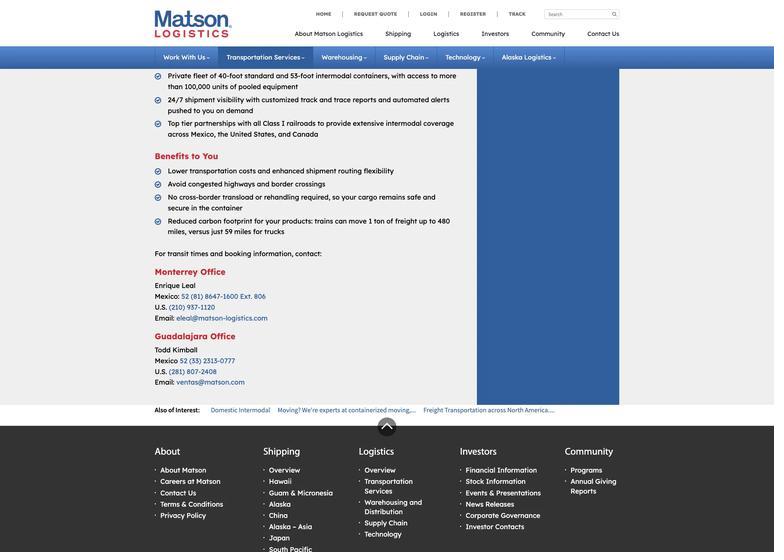 Task type: locate. For each thing, give the bounding box(es) containing it.
logistics down the community link
[[524, 53, 552, 61]]

transportation right freight
[[445, 406, 487, 415]]

office
[[200, 267, 226, 277], [210, 331, 235, 342]]

2 vertical spatial matson
[[196, 478, 221, 486]]

section
[[468, 0, 629, 405]]

with for trace
[[246, 96, 260, 104]]

footer
[[0, 418, 774, 552]]

1 horizontal spatial transportation services link
[[365, 478, 413, 496]]

0 vertical spatial us
[[612, 30, 619, 37]]

u.s. for todd kimball mexico 52 (33) 2313-0777 u.s. (281) 807-2408 email: ventas@matson.com
[[155, 367, 167, 376]]

with inside 'private fleet of 40-foot standard and 53-foot intermodal containers, with access to more than 100,000 units of pooled equipment'
[[391, 72, 405, 80]]

can
[[335, 217, 347, 225]]

of right ton
[[387, 217, 393, 225]]

terms & conditions link
[[160, 500, 223, 509]]

supply chain link up access
[[384, 53, 429, 61]]

2 vertical spatial with
[[238, 119, 251, 128]]

tier
[[181, 119, 193, 128]]

transportation services link up standard
[[227, 53, 305, 61]]

(281) 807-2408 link
[[169, 367, 217, 376]]

extensive
[[353, 119, 384, 128]]

0 vertical spatial 52
[[181, 292, 189, 301]]

52 inside todd kimball mexico 52 (33) 2313-0777 u.s. (281) 807-2408 email: ventas@matson.com
[[180, 357, 187, 365]]

terms
[[160, 500, 180, 509]]

chain inside 'overview transportation services warehousing and distribution supply chain technology'
[[389, 519, 408, 528]]

alaska down investors link
[[502, 53, 523, 61]]

border up rehandling
[[271, 180, 293, 189]]

chain up access
[[407, 53, 424, 61]]

about for about matson careers at matson contact us terms & conditions privacy policy
[[160, 466, 180, 475]]

also
[[155, 406, 167, 415]]

0 vertical spatial warehousing
[[322, 53, 362, 61]]

1 vertical spatial matson
[[182, 466, 206, 475]]

0 vertical spatial across
[[168, 130, 189, 139]]

experts
[[319, 406, 340, 415]]

u.s. inside enrique leal mexico: 52 (81) 8647-1600 ext. 806 u.s. (210) 937-1120 email: eleal@matson-logistics.com
[[155, 303, 167, 312]]

the down partnerships at top left
[[218, 130, 228, 139]]

0 vertical spatial luis
[[276, 9, 290, 17]]

potosi up the eastern
[[298, 22, 318, 30]]

0 horizontal spatial border
[[199, 193, 221, 202]]

chain down the warehousing and distribution link
[[389, 519, 408, 528]]

shipment down 100,000
[[185, 96, 215, 104]]

at for containerized
[[342, 406, 347, 415]]

across down top
[[168, 130, 189, 139]]

2 vertical spatial alaska
[[269, 523, 291, 531]]

2 vertical spatial about
[[160, 466, 180, 475]]

0 horizontal spatial community
[[532, 30, 565, 37]]

0 vertical spatial email:
[[155, 314, 174, 323]]

with up united
[[238, 119, 251, 128]]

1 vertical spatial investors
[[460, 447, 497, 458]]

technology link down distribution
[[365, 530, 402, 539]]

2 horizontal spatial transportation
[[445, 406, 487, 415]]

logistics down login
[[434, 30, 459, 37]]

potosi for atlanta to/ from monterrey, san luis potosi and toluca
[[291, 9, 312, 17]]

crossings
[[295, 180, 325, 189]]

0 vertical spatial canada
[[251, 35, 276, 44]]

your inside reduced carbon footprint for your products: trains can move 1 ton of freight up to 480 miles, versus just 59 miles for trucks
[[265, 217, 280, 225]]

transportation inside 'overview transportation services warehousing and distribution supply chain technology'
[[365, 478, 413, 486]]

your right "so"
[[342, 193, 356, 202]]

alaska link
[[269, 500, 291, 509]]

1 vertical spatial us
[[198, 53, 205, 61]]

avoid congested highways and border crossings
[[168, 180, 325, 189]]

warehousing inside 'overview transportation services warehousing and distribution supply chain technology'
[[365, 498, 408, 507]]

highways
[[224, 180, 255, 189]]

kimball
[[173, 346, 197, 355]]

to left you
[[194, 106, 200, 115]]

shipping inside top menu navigation
[[385, 30, 411, 37]]

luis up 'interline service to/from canada and the eastern u.s. via chicago'
[[283, 22, 296, 30]]

freight
[[395, 217, 417, 225]]

0 horizontal spatial intermodal
[[316, 72, 351, 80]]

conditions
[[188, 500, 223, 509]]

0 horizontal spatial foot
[[229, 72, 243, 80]]

to
[[431, 72, 438, 80], [194, 106, 200, 115], [318, 119, 324, 128], [191, 151, 200, 162], [429, 217, 436, 225]]

technology link for the warehousing and distribution link
[[365, 530, 402, 539]]

0 vertical spatial to/
[[194, 9, 204, 17]]

us right with
[[198, 53, 205, 61]]

matson inside top menu navigation
[[314, 30, 336, 37]]

rehandling
[[264, 193, 299, 202]]

with inside top tier partnerships with all class i railroads to provide extensive intermodal coverage across mexico, the united states, and canada
[[238, 119, 251, 128]]

& inside about matson careers at matson contact us terms & conditions privacy policy
[[182, 500, 187, 509]]

transit
[[167, 250, 189, 258]]

1 vertical spatial shipment
[[306, 167, 336, 176]]

& up privacy policy link
[[182, 500, 187, 509]]

programs annual giving reports
[[571, 466, 617, 496]]

overview inside overview hawaii guam & micronesia alaska china alaska – asia japan
[[269, 466, 300, 475]]

border
[[271, 180, 293, 189], [199, 193, 221, 202]]

1 vertical spatial to/
[[200, 22, 210, 30]]

community up alaska logistics link
[[532, 30, 565, 37]]

supply down distribution
[[365, 519, 387, 528]]

with down pooled
[[246, 96, 260, 104]]

0 horizontal spatial technology link
[[365, 530, 402, 539]]

also of interest:
[[155, 406, 200, 415]]

1 vertical spatial canada
[[293, 130, 318, 139]]

0 vertical spatial chain
[[407, 53, 424, 61]]

alerts
[[431, 96, 450, 104]]

track link
[[497, 11, 526, 17]]

your
[[342, 193, 356, 202], [265, 217, 280, 225]]

contact down search search field
[[588, 30, 610, 37]]

technology down distribution
[[365, 530, 402, 539]]

0 horizontal spatial warehousing
[[322, 53, 362, 61]]

Search search field
[[544, 9, 619, 19]]

to inside 'private fleet of 40-foot standard and 53-foot intermodal containers, with access to more than 100,000 units of pooled equipment'
[[431, 72, 438, 80]]

toluca up via
[[334, 22, 355, 30]]

and inside no cross-border transload or rehandling required, so your cargo remains safe and secure in the container
[[423, 193, 436, 202]]

about inside top menu navigation
[[295, 30, 312, 37]]

services inside 'overview transportation services warehousing and distribution supply chain technology'
[[365, 487, 392, 496]]

ext.
[[240, 292, 252, 301]]

the for border
[[199, 204, 210, 212]]

warehousing and distribution link
[[365, 498, 422, 516]]

shipment up crossings on the top of page
[[306, 167, 336, 176]]

intermodal
[[316, 72, 351, 80], [386, 119, 422, 128]]

2 horizontal spatial &
[[489, 489, 494, 497]]

about for about matson logistics
[[295, 30, 312, 37]]

office down eleal@matson-logistics.com link
[[210, 331, 235, 342]]

1 vertical spatial intermodal
[[386, 119, 422, 128]]

san up 'interline service to/from canada and the eastern u.s. via chicago'
[[268, 22, 281, 30]]

alaska down guam
[[269, 500, 291, 509]]

investors
[[482, 30, 509, 37], [460, 447, 497, 458]]

information up 'presentations'
[[497, 466, 537, 475]]

1 vertical spatial u.s.
[[155, 303, 167, 312]]

railroads
[[287, 119, 316, 128]]

0 vertical spatial transportation
[[227, 53, 272, 61]]

1 vertical spatial border
[[199, 193, 221, 202]]

toluca up about matson logistics link
[[328, 9, 349, 17]]

transportation up standard
[[227, 53, 272, 61]]

0 vertical spatial supply chain link
[[384, 53, 429, 61]]

0 horizontal spatial contact us link
[[160, 489, 196, 497]]

0 horizontal spatial overview
[[269, 466, 300, 475]]

us inside about matson careers at matson contact us terms & conditions privacy policy
[[188, 489, 196, 497]]

1 vertical spatial transportation services link
[[365, 478, 413, 496]]

canada
[[251, 35, 276, 44], [293, 130, 318, 139]]

from for atlanta
[[206, 9, 223, 17]]

investors down track link
[[482, 30, 509, 37]]

1
[[369, 217, 372, 225]]

home link
[[316, 11, 343, 17]]

8647-
[[205, 292, 223, 301]]

information up events & presentations link on the right
[[486, 478, 526, 486]]

0 horizontal spatial &
[[182, 500, 187, 509]]

intermodal inside top tier partnerships with all class i railroads to provide extensive intermodal coverage across mexico, the united states, and canada
[[386, 119, 422, 128]]

overview for transportation
[[365, 466, 396, 475]]

monterrey, up charlotte to/ from monterrey, san luis potosi and toluca
[[225, 9, 260, 17]]

to left more on the top of the page
[[431, 72, 438, 80]]

1 horizontal spatial community
[[565, 447, 613, 458]]

email:
[[155, 314, 174, 323], [155, 378, 174, 387]]

footer containing about
[[0, 418, 774, 552]]

mexico
[[155, 357, 178, 365]]

contact us link down search search field
[[576, 28, 619, 43]]

u.s. down mexico
[[155, 367, 167, 376]]

community
[[532, 30, 565, 37], [565, 447, 613, 458]]

reduced
[[168, 217, 197, 225]]

email: down (210)
[[155, 314, 174, 323]]

services up 53-
[[274, 53, 300, 61]]

we're
[[302, 406, 318, 415]]

technology link down top menu navigation
[[446, 53, 485, 61]]

1 vertical spatial technology
[[365, 530, 402, 539]]

intermodal down "warehousing" link
[[316, 72, 351, 80]]

1 horizontal spatial the
[[218, 130, 228, 139]]

secure
[[168, 204, 189, 212]]

52 inside enrique leal mexico: 52 (81) 8647-1600 ext. 806 u.s. (210) 937-1120 email: eleal@matson-logistics.com
[[181, 292, 189, 301]]

1 horizontal spatial intermodal
[[386, 119, 422, 128]]

1 vertical spatial luis
[[283, 22, 296, 30]]

0 vertical spatial u.s.
[[332, 35, 344, 44]]

units
[[212, 82, 228, 91]]

the left the eastern
[[293, 35, 303, 44]]

atlanta to/ from monterrey, san luis potosi and toluca
[[168, 9, 349, 17]]

your inside no cross-border transload or rehandling required, so your cargo remains safe and secure in the container
[[342, 193, 356, 202]]

to inside 24/7 shipment visibility with customized track and trace reports and automated alerts pushed to you on demand
[[194, 106, 200, 115]]

contacts
[[495, 523, 524, 531]]

0 vertical spatial shipping
[[385, 30, 411, 37]]

technology
[[446, 53, 481, 61], [365, 530, 402, 539]]

2 vertical spatial transportation
[[365, 478, 413, 486]]

to/ for charlotte
[[200, 22, 210, 30]]

transportation for overview transportation services warehousing and distribution supply chain technology
[[365, 478, 413, 486]]

technology down top menu navigation
[[446, 53, 481, 61]]

warehousing up distribution
[[365, 498, 408, 507]]

1 vertical spatial at
[[188, 478, 194, 486]]

miles
[[234, 228, 251, 236]]

products:
[[282, 217, 313, 225]]

0 vertical spatial for
[[254, 217, 264, 225]]

of left 40-
[[210, 72, 217, 80]]

united
[[230, 130, 252, 139]]

contact down careers
[[160, 489, 186, 497]]

email: down (281)
[[155, 378, 174, 387]]

1 overview link from the left
[[269, 466, 300, 475]]

supply inside 'overview transportation services warehousing and distribution supply chain technology'
[[365, 519, 387, 528]]

overview inside 'overview transportation services warehousing and distribution supply chain technology'
[[365, 466, 396, 475]]

u.s. down mexico:
[[155, 303, 167, 312]]

your up trucks
[[265, 217, 280, 225]]

logistics inside "footer"
[[359, 447, 394, 458]]

container
[[211, 204, 243, 212]]

transportation services link for work with us link
[[227, 53, 305, 61]]

atlanta
[[168, 9, 192, 17]]

at down about matson link in the left of the page
[[188, 478, 194, 486]]

routing
[[338, 167, 362, 176]]

100,000
[[185, 82, 210, 91]]

0 vertical spatial intermodal
[[316, 72, 351, 80]]

1 vertical spatial community
[[565, 447, 613, 458]]

1 vertical spatial contact
[[160, 489, 186, 497]]

and
[[313, 9, 326, 17], [320, 22, 332, 30], [278, 35, 291, 44], [276, 72, 289, 80], [319, 96, 332, 104], [378, 96, 391, 104], [278, 130, 291, 139], [258, 167, 270, 176], [257, 180, 270, 189], [423, 193, 436, 202], [210, 250, 223, 258], [410, 498, 422, 507]]

shipment
[[185, 96, 215, 104], [306, 167, 336, 176]]

2313-
[[203, 357, 220, 365]]

san up charlotte to/ from monterrey, san luis potosi and toluca
[[262, 9, 274, 17]]

potosi left home
[[291, 9, 312, 17]]

1 vertical spatial toluca
[[334, 22, 355, 30]]

0 vertical spatial technology link
[[446, 53, 485, 61]]

transportation services link
[[227, 53, 305, 61], [365, 478, 413, 496]]

24/7
[[168, 96, 183, 104]]

shipping up hawaii 'link'
[[263, 447, 300, 458]]

1600
[[223, 292, 238, 301]]

reports
[[571, 487, 596, 496]]

potosi for charlotte to/ from monterrey, san luis potosi and toluca
[[298, 22, 318, 30]]

u.s. inside todd kimball mexico 52 (33) 2313-0777 u.s. (281) 807-2408 email: ventas@matson.com
[[155, 367, 167, 376]]

0 vertical spatial alaska
[[502, 53, 523, 61]]

to left provide
[[318, 119, 324, 128]]

at for matson
[[188, 478, 194, 486]]

financial
[[466, 466, 495, 475]]

at
[[342, 406, 347, 415], [188, 478, 194, 486]]

freight
[[424, 406, 443, 415]]

with inside 24/7 shipment visibility with customized track and trace reports and automated alerts pushed to you on demand
[[246, 96, 260, 104]]

0 vertical spatial your
[[342, 193, 356, 202]]

None search field
[[544, 9, 619, 19]]

1 horizontal spatial services
[[365, 487, 392, 496]]

52 for mexico
[[180, 357, 187, 365]]

1 vertical spatial office
[[210, 331, 235, 342]]

top menu navigation
[[295, 28, 619, 43]]

contact us link down careers
[[160, 489, 196, 497]]

canada down charlotte to/ from monterrey, san luis potosi and toluca
[[251, 35, 276, 44]]

0 vertical spatial technology
[[446, 53, 481, 61]]

1 vertical spatial 52
[[180, 357, 187, 365]]

annual
[[571, 478, 594, 486]]

1 vertical spatial information
[[486, 478, 526, 486]]

san for charlotte
[[268, 22, 281, 30]]

0 vertical spatial office
[[200, 267, 226, 277]]

technology inside 'overview transportation services warehousing and distribution supply chain technology'
[[365, 530, 402, 539]]

enrique
[[155, 282, 180, 290]]

alaska up japan
[[269, 523, 291, 531]]

806
[[254, 292, 266, 301]]

border down congested at left top
[[199, 193, 221, 202]]

at right experts
[[342, 406, 347, 415]]

the inside no cross-border transload or rehandling required, so your cargo remains safe and secure in the container
[[199, 204, 210, 212]]

& inside 'financial information stock information events & presentations news releases corporate governance investor contacts'
[[489, 489, 494, 497]]

matson for careers
[[182, 466, 206, 475]]

to/ up service
[[200, 22, 210, 30]]

across left 'north'
[[488, 406, 506, 415]]

1 vertical spatial chain
[[389, 519, 408, 528]]

containerized
[[348, 406, 387, 415]]

service features
[[155, 56, 225, 66]]

events & presentations link
[[466, 489, 541, 497]]

about for about
[[155, 447, 180, 458]]

0 horizontal spatial your
[[265, 217, 280, 225]]

us up terms & conditions link on the left bottom
[[188, 489, 196, 497]]

supply chain link down distribution
[[365, 519, 408, 528]]

of inside reduced carbon footprint for your products: trains can move 1 ton of freight up to 480 miles, versus just 59 miles for trucks
[[387, 217, 393, 225]]

1 horizontal spatial shipment
[[306, 167, 336, 176]]

1 vertical spatial from
[[212, 22, 229, 30]]

0 horizontal spatial canada
[[251, 35, 276, 44]]

canada down 'railroads'
[[293, 130, 318, 139]]

for right the miles on the top left of the page
[[253, 228, 263, 236]]

luis for atlanta to/ from monterrey, san luis potosi and toluca
[[276, 9, 290, 17]]

for right footprint
[[254, 217, 264, 225]]

52 down leal
[[181, 292, 189, 301]]

1 horizontal spatial across
[[488, 406, 506, 415]]

1 email: from the top
[[155, 314, 174, 323]]

0 horizontal spatial transportation services link
[[227, 53, 305, 61]]

and inside 'private fleet of 40-foot standard and 53-foot intermodal containers, with access to more than 100,000 units of pooled equipment'
[[276, 72, 289, 80]]

foot up pooled
[[229, 72, 243, 80]]

1 horizontal spatial overview
[[365, 466, 396, 475]]

backtop image
[[378, 418, 396, 437]]

in
[[191, 204, 197, 212]]

2 overview link from the left
[[365, 466, 396, 475]]

transportation up the warehousing and distribution link
[[365, 478, 413, 486]]

1 vertical spatial warehousing
[[365, 498, 408, 507]]

& right guam
[[291, 489, 296, 497]]

matson up conditions on the left bottom
[[196, 478, 221, 486]]

toluca for charlotte to/ from monterrey, san luis potosi and toluca
[[334, 22, 355, 30]]

24/7 shipment visibility with customized track and trace reports and automated alerts pushed to you on demand
[[168, 96, 450, 115]]

2 email: from the top
[[155, 378, 174, 387]]

footprint
[[223, 217, 252, 225]]

with down supply chain
[[391, 72, 405, 80]]

transportation
[[190, 167, 237, 176]]

search image
[[612, 12, 617, 16]]

chicago
[[358, 35, 385, 44]]

freight transportation across north america....
[[424, 406, 555, 415]]

52
[[181, 292, 189, 301], [180, 357, 187, 365]]

remains
[[379, 193, 405, 202]]

investors up financial
[[460, 447, 497, 458]]

shipping down the "quote"
[[385, 30, 411, 37]]

about inside about matson careers at matson contact us terms & conditions privacy policy
[[160, 466, 180, 475]]

1 vertical spatial shipping
[[263, 447, 300, 458]]

1 overview from the left
[[269, 466, 300, 475]]

0 vertical spatial at
[[342, 406, 347, 415]]

0 vertical spatial monterrey,
[[225, 9, 260, 17]]

overview hawaii guam & micronesia alaska china alaska – asia japan
[[269, 466, 333, 543]]

request quote link
[[343, 11, 408, 17]]

hawaii
[[269, 478, 292, 486]]

reduced carbon footprint for your products: trains can move 1 ton of freight up to 480 miles, versus just 59 miles for trucks
[[168, 217, 450, 236]]

1 horizontal spatial &
[[291, 489, 296, 497]]

office down "times"
[[200, 267, 226, 277]]

so
[[332, 193, 340, 202]]

2 overview from the left
[[365, 466, 396, 475]]

& up the news releases link
[[489, 489, 494, 497]]

0 vertical spatial from
[[206, 9, 223, 17]]

2 vertical spatial the
[[199, 204, 210, 212]]

interline
[[168, 35, 196, 44]]

transportation services link up the warehousing and distribution link
[[365, 478, 413, 496]]

us down the "search" icon
[[612, 30, 619, 37]]

0 vertical spatial border
[[271, 180, 293, 189]]

0 vertical spatial transportation services link
[[227, 53, 305, 61]]

0 horizontal spatial across
[[168, 130, 189, 139]]

foot up track
[[300, 72, 314, 80]]

1 vertical spatial supply
[[365, 519, 387, 528]]

from for charlotte
[[212, 22, 229, 30]]

booking
[[225, 250, 251, 258]]

intermodal down the automated
[[386, 119, 422, 128]]

0 vertical spatial shipment
[[185, 96, 215, 104]]

matson down home
[[314, 30, 336, 37]]

1 vertical spatial email:
[[155, 378, 174, 387]]

monterrey, down the atlanta to/ from monterrey, san luis potosi and toluca
[[231, 22, 266, 30]]

luis up charlotte to/ from monterrey, san luis potosi and toluca
[[276, 9, 290, 17]]

2 vertical spatial us
[[188, 489, 196, 497]]

1 vertical spatial your
[[265, 217, 280, 225]]

0 horizontal spatial technology
[[365, 530, 402, 539]]

0 horizontal spatial contact
[[160, 489, 186, 497]]

monterrey, for atlanta
[[225, 9, 260, 17]]

1 horizontal spatial your
[[342, 193, 356, 202]]

supply down the shipping link
[[384, 53, 405, 61]]

logistics down backtop "image"
[[359, 447, 394, 458]]

community up programs
[[565, 447, 613, 458]]

u.s. left via
[[332, 35, 344, 44]]

52 down kimball
[[180, 357, 187, 365]]

0 vertical spatial the
[[293, 35, 303, 44]]

0 vertical spatial contact
[[588, 30, 610, 37]]

to right the up
[[429, 217, 436, 225]]

0 vertical spatial services
[[274, 53, 300, 61]]

no
[[168, 193, 177, 202]]

the inside top tier partnerships with all class i railroads to provide extensive intermodal coverage across mexico, the united states, and canada
[[218, 130, 228, 139]]

the right in on the left top of page
[[199, 204, 210, 212]]

services up distribution
[[365, 487, 392, 496]]

america....
[[525, 406, 555, 415]]

across inside top tier partnerships with all class i railroads to provide extensive intermodal coverage across mexico, the united states, and canada
[[168, 130, 189, 139]]

matson up careers at matson link on the bottom left
[[182, 466, 206, 475]]

corporate governance link
[[466, 511, 540, 520]]

1 vertical spatial the
[[218, 130, 228, 139]]

stock
[[466, 478, 484, 486]]

1 horizontal spatial foot
[[300, 72, 314, 80]]

at inside about matson careers at matson contact us terms & conditions privacy policy
[[188, 478, 194, 486]]

0 vertical spatial investors
[[482, 30, 509, 37]]

1 vertical spatial services
[[365, 487, 392, 496]]

to/ right atlanta
[[194, 9, 204, 17]]

1 vertical spatial san
[[268, 22, 281, 30]]



Task type: describe. For each thing, give the bounding box(es) containing it.
interline service to/from canada and the eastern u.s. via chicago
[[168, 35, 385, 44]]

investors inside "footer"
[[460, 447, 497, 458]]

matson logistics image
[[155, 10, 232, 37]]

request
[[354, 11, 378, 17]]

logistics up "warehousing" link
[[337, 30, 363, 37]]

mexico:
[[155, 292, 179, 301]]

and inside top tier partnerships with all class i railroads to provide extensive intermodal coverage across mexico, the united states, and canada
[[278, 130, 291, 139]]

containers,
[[353, 72, 390, 80]]

ventas@matson.com
[[176, 378, 245, 387]]

benefits
[[155, 151, 189, 162]]

(33)
[[189, 357, 201, 365]]

north
[[507, 406, 524, 415]]

2 foot from the left
[[300, 72, 314, 80]]

login link
[[408, 11, 449, 17]]

overview transportation services warehousing and distribution supply chain technology
[[365, 466, 422, 539]]

programs
[[571, 466, 602, 475]]

private
[[168, 72, 191, 80]]

community link
[[520, 28, 576, 43]]

supply chain link for technology link for the warehousing and distribution link
[[365, 519, 408, 528]]

san for atlanta
[[262, 9, 274, 17]]

overview link for shipping
[[269, 466, 300, 475]]

financial information link
[[466, 466, 537, 475]]

1 vertical spatial for
[[253, 228, 263, 236]]

access
[[407, 72, 429, 80]]

53-
[[290, 72, 300, 80]]

canada inside top tier partnerships with all class i railroads to provide extensive intermodal coverage across mexico, the united states, and canada
[[293, 130, 318, 139]]

leal
[[182, 282, 196, 290]]

intermodal inside 'private fleet of 40-foot standard and 53-foot intermodal containers, with access to more than 100,000 units of pooled equipment'
[[316, 72, 351, 80]]

investor contacts link
[[466, 523, 524, 531]]

to inside reduced carbon footprint for your products: trains can move 1 ton of freight up to 480 miles, versus just 59 miles for trucks
[[429, 217, 436, 225]]

matson for logistics
[[314, 30, 336, 37]]

contact inside top menu navigation
[[588, 30, 610, 37]]

register link
[[449, 11, 497, 17]]

states,
[[254, 130, 276, 139]]

1 horizontal spatial us
[[198, 53, 205, 61]]

ventas@matson.com link
[[176, 378, 245, 387]]

email: inside enrique leal mexico: 52 (81) 8647-1600 ext. 806 u.s. (210) 937-1120 email: eleal@matson-logistics.com
[[155, 314, 174, 323]]

about matson logistics link
[[295, 28, 374, 43]]

to inside top tier partnerships with all class i railroads to provide extensive intermodal coverage across mexico, the united states, and canada
[[318, 119, 324, 128]]

0 horizontal spatial transportation
[[227, 53, 272, 61]]

you
[[203, 151, 218, 162]]

cargo
[[358, 193, 377, 202]]

supply chain
[[384, 53, 424, 61]]

–
[[293, 523, 296, 531]]

moving? we're experts at containerized moving,... link
[[278, 406, 416, 415]]

52 (33) 2313-0777 link
[[180, 357, 235, 365]]

2 horizontal spatial the
[[293, 35, 303, 44]]

to/from
[[223, 35, 249, 44]]

supply chain link for "warehousing" link's technology link
[[384, 53, 429, 61]]

us inside top menu navigation
[[612, 30, 619, 37]]

congested
[[188, 180, 222, 189]]

luis for charlotte to/ from monterrey, san luis potosi and toluca
[[283, 22, 296, 30]]

office for monterrey office
[[200, 267, 226, 277]]

1 horizontal spatial contact us link
[[576, 28, 619, 43]]

overview link for logistics
[[365, 466, 396, 475]]

news
[[466, 500, 484, 509]]

to left 'you'
[[191, 151, 200, 162]]

flexibility
[[364, 167, 394, 176]]

versus
[[188, 228, 209, 236]]

about matson logistics
[[295, 30, 363, 37]]

monterrey office
[[155, 267, 226, 277]]

overview for hawaii
[[269, 466, 300, 475]]

community inside top menu navigation
[[532, 30, 565, 37]]

just
[[211, 228, 223, 236]]

login
[[420, 11, 437, 17]]

(210)
[[169, 303, 185, 312]]

japan link
[[269, 534, 290, 543]]

track
[[509, 11, 526, 17]]

moving,...
[[388, 406, 416, 415]]

technology link for "warehousing" link
[[446, 53, 485, 61]]

& inside overview hawaii guam & micronesia alaska china alaska – asia japan
[[291, 489, 296, 497]]

visibility
[[217, 96, 244, 104]]

features
[[189, 56, 225, 66]]

investors inside investors link
[[482, 30, 509, 37]]

guam & micronesia link
[[269, 489, 333, 497]]

request quote
[[354, 11, 397, 17]]

transportation for freight transportation across north america....
[[445, 406, 487, 415]]

guadalajara
[[155, 331, 208, 342]]

with for railroads
[[238, 119, 251, 128]]

(81)
[[191, 292, 203, 301]]

52 for mexico:
[[181, 292, 189, 301]]

more
[[440, 72, 456, 80]]

1 foot from the left
[[229, 72, 243, 80]]

transportation services
[[227, 53, 300, 61]]

you
[[202, 106, 214, 115]]

contact inside about matson careers at matson contact us terms & conditions privacy policy
[[160, 489, 186, 497]]

1 vertical spatial alaska
[[269, 500, 291, 509]]

office for guadalajara office
[[210, 331, 235, 342]]

trace
[[334, 96, 351, 104]]

stock information link
[[466, 478, 526, 486]]

work
[[163, 53, 180, 61]]

with
[[181, 53, 196, 61]]

of right also
[[168, 406, 174, 415]]

ton
[[374, 217, 385, 225]]

top tier partnerships with all class i railroads to provide extensive intermodal coverage across mexico, the united states, and canada
[[168, 119, 454, 139]]

of right units
[[230, 82, 237, 91]]

moving? we're experts at containerized moving,...
[[278, 406, 416, 415]]

u.s. for interline service to/from canada and the eastern u.s. via chicago
[[332, 35, 344, 44]]

move
[[349, 217, 367, 225]]

reports
[[353, 96, 377, 104]]

register
[[460, 11, 486, 17]]

china link
[[269, 511, 288, 520]]

0 vertical spatial supply
[[384, 53, 405, 61]]

2408
[[201, 367, 217, 376]]

1 vertical spatial across
[[488, 406, 506, 415]]

via
[[346, 35, 356, 44]]

toluca for atlanta to/ from monterrey, san luis potosi and toluca
[[328, 9, 349, 17]]

52 (81) 8647-1600 ext. 806 link
[[181, 292, 266, 301]]

0 vertical spatial information
[[497, 466, 537, 475]]

annual giving reports link
[[571, 478, 617, 496]]

todd kimball mexico 52 (33) 2313-0777 u.s. (281) 807-2408 email: ventas@matson.com
[[155, 346, 245, 387]]

alaska – asia link
[[269, 523, 312, 531]]

governance
[[501, 511, 540, 520]]

private fleet of 40-foot standard and 53-foot intermodal containers, with access to more than 100,000 units of pooled equipment
[[168, 72, 456, 91]]

0 horizontal spatial shipping
[[263, 447, 300, 458]]

financial information stock information events & presentations news releases corporate governance investor contacts
[[466, 466, 541, 531]]

releases
[[486, 500, 514, 509]]

enrique leal mexico: 52 (81) 8647-1600 ext. 806 u.s. (210) 937-1120 email: eleal@matson-logistics.com
[[155, 282, 268, 323]]

transportation services link for overview link for logistics
[[365, 478, 413, 496]]

border inside no cross-border transload or rehandling required, so your cargo remains safe and secure in the container
[[199, 193, 221, 202]]

807-
[[187, 367, 201, 376]]

shipment inside 24/7 shipment visibility with customized track and trace reports and automated alerts pushed to you on demand
[[185, 96, 215, 104]]

automated
[[393, 96, 429, 104]]

work with us link
[[163, 53, 210, 61]]

careers
[[160, 478, 186, 486]]

the for customized
[[218, 130, 228, 139]]

about matson careers at matson contact us terms & conditions privacy policy
[[160, 466, 223, 520]]

and inside 'overview transportation services warehousing and distribution supply chain technology'
[[410, 498, 422, 507]]

monterrey, for charlotte
[[231, 22, 266, 30]]

email: inside todd kimball mexico 52 (33) 2313-0777 u.s. (281) 807-2408 email: ventas@matson.com
[[155, 378, 174, 387]]

mexico,
[[191, 130, 216, 139]]

track
[[301, 96, 318, 104]]

service
[[155, 56, 186, 66]]

provide
[[326, 119, 351, 128]]

to/ for atlanta
[[194, 9, 204, 17]]



Task type: vqa. For each thing, say whether or not it's contained in the screenshot.
4Matson
no



